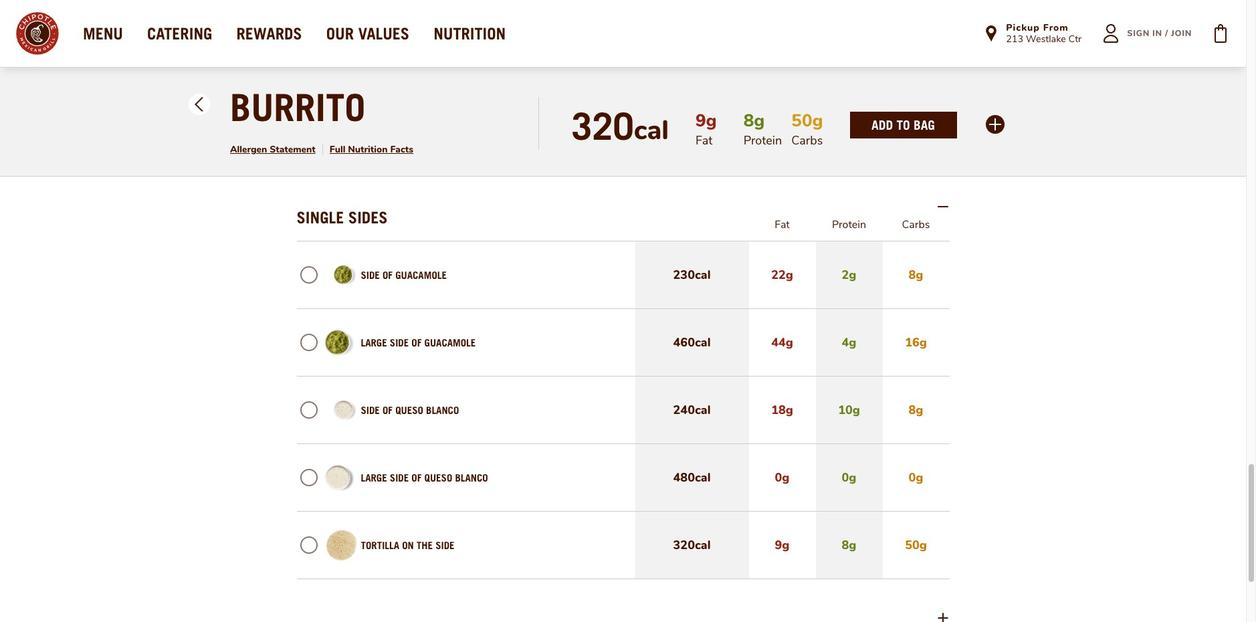 Task type: describe. For each thing, give the bounding box(es) containing it.
deselect ingredient group image for large
[[300, 469, 318, 487]]

9g definition for the bottom 50g definition
[[749, 512, 816, 579]]

statement
[[270, 143, 316, 156]]

&
[[342, 133, 353, 151]]

tortilla on the side
[[361, 539, 455, 551]]

protein
[[832, 217, 867, 232]]

nutrition
[[434, 24, 506, 43]]

2 0g from the left
[[842, 470, 857, 486]]

carbs
[[903, 217, 930, 232]]

sign
[[1128, 27, 1150, 39]]

10g definition
[[816, 377, 883, 444]]

9g for the bottom 50g definition
[[775, 537, 790, 553]]

2 image
[[195, 97, 203, 105]]

1 horizontal spatial queso
[[425, 472, 453, 484]]

22g definition
[[749, 242, 816, 309]]

1 vertical spatial blanco
[[455, 472, 488, 484]]

0 vertical spatial queso
[[396, 404, 424, 416]]

westlake
[[1026, 32, 1067, 46]]

to
[[897, 117, 911, 133]]

pickup from 213 westlake ctr
[[1007, 22, 1082, 46]]

460cal definition
[[635, 309, 749, 376]]

cal definition
[[634, 112, 669, 149]]

2 vertical spatial 50g definition
[[883, 512, 950, 579]]

320 definition
[[572, 104, 634, 149]]

pickup from link
[[1007, 22, 1082, 34]]

our
[[326, 24, 354, 43]]

bag
[[914, 117, 936, 133]]

deselect ingredient group image for 460cal
[[300, 334, 318, 351]]

large side of guacamole
[[361, 337, 476, 349]]

1 toggle group image from the top
[[938, 126, 949, 137]]

full nutrition facts link
[[330, 143, 414, 156]]

chips
[[297, 133, 338, 151]]

deselect ingredient group image for tortilla
[[300, 537, 318, 554]]

480cal
[[674, 470, 711, 486]]

1 vertical spatial guacamole
[[425, 337, 476, 349]]

rewards
[[237, 24, 302, 43]]

find a chipotle image
[[984, 25, 1000, 41]]

1 image
[[195, 104, 203, 112]]

catering link
[[147, 24, 212, 43]]

18g
[[772, 402, 794, 418]]

2g definition
[[816, 242, 883, 309]]

2g
[[842, 267, 857, 283]]

deselect ingredient group image for 240cal
[[300, 402, 318, 419]]

50g for topmost 50g definition
[[906, 50, 927, 66]]

add to bag
[[872, 117, 936, 133]]

sign in image
[[1096, 17, 1128, 50]]

213
[[1007, 32, 1024, 46]]

side of guacamole
[[361, 269, 447, 281]]

320cal definition for '9g' "definition" associated with topmost 50g definition
[[635, 25, 749, 92]]

fat
[[775, 217, 790, 232]]

tortilla
[[361, 539, 400, 551]]

deselect ingredient group image for 230cal
[[300, 266, 318, 284]]

single sides
[[297, 208, 388, 227]]

large for 460cal
[[361, 337, 387, 349]]

460cal
[[674, 335, 711, 351]]

allergen statement link
[[230, 143, 316, 156]]

16g definition
[[883, 309, 950, 376]]

1 vertical spatial 9g
[[696, 109, 717, 133]]

18g definition
[[749, 377, 816, 444]]

50g for the bottom 50g definition
[[906, 537, 927, 553]]



Task type: vqa. For each thing, say whether or not it's contained in the screenshot.
bottommost the 41g definition
no



Task type: locate. For each thing, give the bounding box(es) containing it.
0 vertical spatial 9g definition
[[749, 25, 816, 92]]

side of queso blanco
[[361, 404, 459, 416]]

1 vertical spatial 320cal
[[674, 537, 711, 553]]

1 vertical spatial deselect ingredient group image
[[300, 334, 318, 351]]

50g
[[906, 50, 927, 66], [792, 109, 824, 133], [906, 537, 927, 553]]

320cal for the bottom 50g definition
[[674, 537, 711, 553]]

0 vertical spatial deselect ingredient group image
[[300, 266, 318, 284]]

0 vertical spatial 9g
[[775, 50, 790, 66]]

large for 480cal
[[361, 472, 387, 484]]

facts
[[390, 143, 414, 156]]

0 vertical spatial blanco
[[426, 404, 459, 416]]

1 vertical spatial queso
[[425, 472, 453, 484]]

on
[[402, 539, 414, 551]]

deselect ingredient group image
[[300, 266, 318, 284], [300, 334, 318, 351], [300, 402, 318, 419]]

catering
[[147, 24, 212, 43]]

4g
[[842, 335, 857, 351]]

ctr
[[1069, 32, 1082, 46]]

4g definition
[[816, 309, 883, 376]]

allergen
[[230, 143, 267, 156]]

16g
[[906, 335, 927, 351]]

44g definition
[[749, 309, 816, 376]]

1 320cal definition from the top
[[635, 25, 749, 92]]

menu link
[[83, 24, 123, 43]]

3 0g from the left
[[909, 470, 924, 486]]

480cal definition
[[635, 444, 749, 511]]

from
[[1044, 22, 1069, 34]]

0 vertical spatial 320cal definition
[[635, 25, 749, 92]]

1 0g from the left
[[775, 470, 790, 486]]

2 horizontal spatial 0g
[[909, 470, 924, 486]]

50g for 50g definition to the middle
[[792, 109, 824, 133]]

320 cal
[[572, 104, 669, 149]]

2 deselect ingredient group image from the top
[[300, 469, 318, 487]]

2 deselect ingredient group image from the top
[[300, 334, 318, 351]]

240cal definition
[[635, 377, 749, 444]]

sign in / join
[[1128, 27, 1193, 39]]

1 vertical spatial deselect ingredient group image
[[300, 469, 318, 487]]

toggle group image
[[938, 126, 949, 137], [938, 201, 949, 212], [938, 613, 949, 622]]

0 horizontal spatial 0g
[[775, 470, 790, 486]]

sides
[[349, 208, 388, 227]]

pickup
[[1007, 22, 1041, 34]]

2 vertical spatial deselect ingredient group image
[[300, 537, 318, 554]]

large side of queso blanco
[[361, 472, 488, 484]]

menu
[[83, 24, 123, 43]]

10g
[[839, 402, 861, 418]]

join
[[1172, 27, 1193, 39]]

0 vertical spatial 320cal
[[674, 50, 711, 66]]

0g
[[775, 470, 790, 486], [842, 470, 857, 486], [909, 470, 924, 486]]

guacamole
[[396, 269, 447, 281], [425, 337, 476, 349]]

add to bag button
[[872, 117, 936, 133]]

2 vertical spatial 9g definition
[[749, 512, 816, 579]]

add
[[872, 117, 893, 133]]

320cal for topmost 50g definition
[[674, 50, 711, 66]]

1 320cal from the top
[[674, 50, 711, 66]]

chips & dips
[[297, 133, 389, 151]]

0 vertical spatial guacamole
[[396, 269, 447, 281]]

sign in / join heading
[[1128, 27, 1193, 39]]

2 vertical spatial 9g
[[775, 537, 790, 553]]

9g for topmost 50g definition
[[775, 50, 790, 66]]

burrito
[[230, 85, 366, 130]]

2 vertical spatial toggle group image
[[938, 613, 949, 622]]

in
[[1153, 27, 1163, 39]]

2 toggle group image from the top
[[938, 201, 949, 212]]

our values
[[326, 24, 410, 43]]

1 deselect ingredient group image from the top
[[300, 50, 318, 67]]

0 vertical spatial large
[[361, 337, 387, 349]]

3 toggle group image from the top
[[938, 613, 949, 622]]

1 large from the top
[[361, 337, 387, 349]]

1 vertical spatial 50g definition
[[792, 109, 824, 133]]

0 vertical spatial 50g definition
[[883, 25, 950, 92]]

queso
[[396, 404, 424, 416], [425, 472, 453, 484]]

nutrition link
[[434, 24, 506, 43]]

9g definition for topmost 50g definition
[[749, 25, 816, 92]]

3 0g definition from the left
[[883, 444, 950, 511]]

3 deselect ingredient group image from the top
[[300, 537, 318, 554]]

deselect ingredient group image
[[300, 50, 318, 67], [300, 469, 318, 487], [300, 537, 318, 554]]

320cal
[[674, 50, 711, 66], [674, 537, 711, 553]]

50g definition
[[883, 25, 950, 92], [792, 109, 824, 133], [883, 512, 950, 579]]

0 vertical spatial deselect ingredient group image
[[300, 50, 318, 67]]

1 vertical spatial large
[[361, 472, 387, 484]]

9g
[[775, 50, 790, 66], [696, 109, 717, 133], [775, 537, 790, 553]]

213 westlake ctr link
[[1007, 32, 1082, 46]]

2 large from the top
[[361, 472, 387, 484]]

2 0g definition from the left
[[816, 444, 883, 511]]

our values link
[[326, 24, 410, 43]]

0g definition
[[749, 444, 816, 511], [816, 444, 883, 511], [883, 444, 950, 511]]

full
[[330, 143, 346, 156]]

large
[[361, 337, 387, 349], [361, 472, 387, 484]]

side
[[361, 269, 380, 281], [390, 337, 409, 349], [361, 404, 380, 416], [390, 472, 409, 484], [436, 539, 455, 551]]

values
[[359, 24, 410, 43]]

full nutrition facts
[[330, 143, 414, 156]]

add to bag image
[[1205, 17, 1237, 50]]

chipotle mexican grill image
[[16, 12, 59, 55]]

320
[[572, 104, 634, 149]]

dips
[[358, 133, 389, 151]]

1 vertical spatial toggle group image
[[938, 201, 949, 212]]

1 vertical spatial 9g definition
[[696, 109, 717, 133]]

rewards link
[[237, 24, 302, 43]]

8g definition
[[816, 25, 883, 92], [744, 109, 765, 133], [883, 242, 950, 309], [883, 377, 950, 444], [816, 512, 883, 579]]

2 320cal definition from the top
[[635, 512, 749, 579]]

1 0g definition from the left
[[749, 444, 816, 511]]

44g
[[772, 335, 794, 351]]

2 vertical spatial 50g
[[906, 537, 927, 553]]

blanco
[[426, 404, 459, 416], [455, 472, 488, 484]]

0 horizontal spatial queso
[[396, 404, 424, 416]]

the
[[417, 539, 433, 551]]

cal
[[634, 112, 669, 149]]

1 vertical spatial 50g
[[792, 109, 824, 133]]

1 vertical spatial 320cal definition
[[635, 512, 749, 579]]

320cal definition
[[635, 25, 749, 92], [635, 512, 749, 579]]

8g
[[842, 50, 857, 66], [744, 109, 765, 133], [909, 267, 924, 283], [909, 402, 924, 418], [842, 537, 857, 553]]

nutrition
[[348, 143, 388, 156]]

9g definition
[[749, 25, 816, 92], [696, 109, 717, 133], [749, 512, 816, 579]]

22g
[[772, 267, 794, 283]]

320cal definition for '9g' "definition" associated with the bottom 50g definition
[[635, 512, 749, 579]]

230cal
[[674, 267, 711, 283]]

240cal
[[674, 402, 711, 418]]

1 horizontal spatial 0g
[[842, 470, 857, 486]]

0 vertical spatial toggle group image
[[938, 126, 949, 137]]

allergen statement
[[230, 143, 316, 156]]

of
[[383, 269, 393, 281], [412, 337, 422, 349], [383, 404, 393, 416], [412, 472, 422, 484]]

230cal definition
[[635, 242, 749, 309]]

0 vertical spatial 50g
[[906, 50, 927, 66]]

single
[[297, 208, 344, 227]]

1 deselect ingredient group image from the top
[[300, 266, 318, 284]]

/
[[1166, 27, 1169, 39]]

3 deselect ingredient group image from the top
[[300, 402, 318, 419]]

2 vertical spatial deselect ingredient group image
[[300, 402, 318, 419]]

2 320cal from the top
[[674, 537, 711, 553]]



